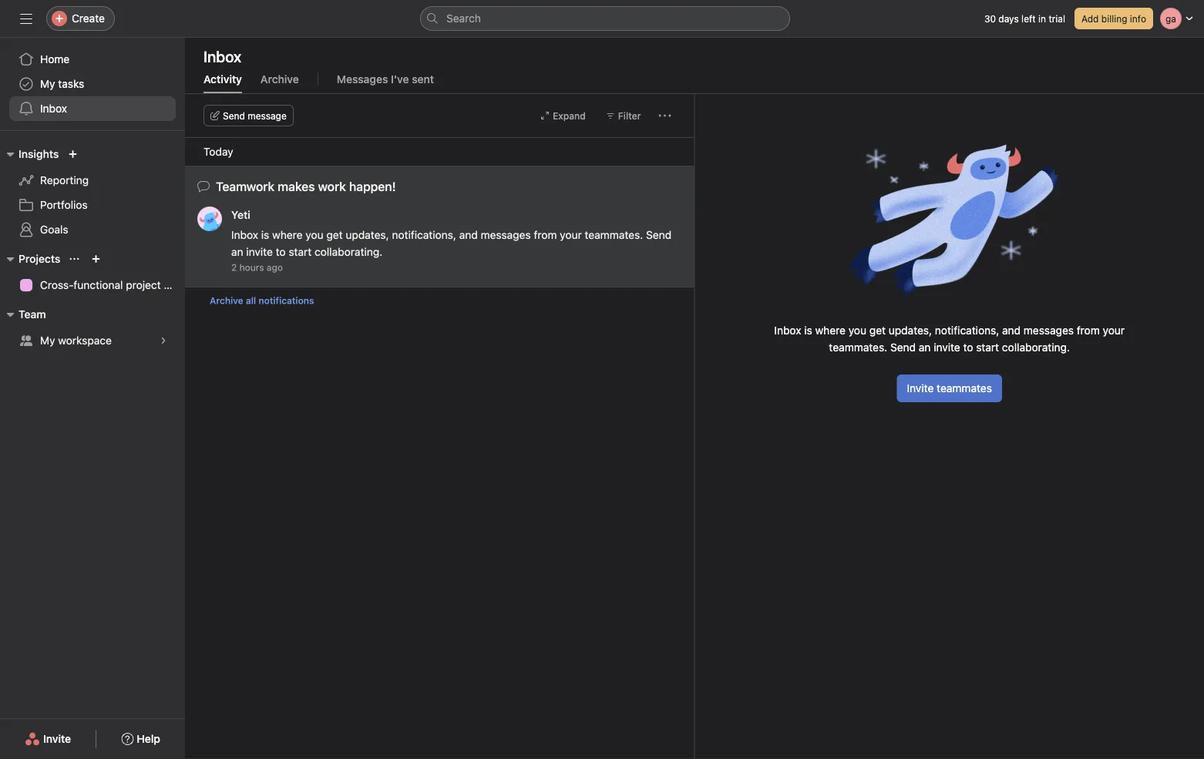 Task type: vqa. For each thing, say whether or not it's contained in the screenshot.
[Example] inside the [EXAMPLE] LAPTOP SETUP FOR NEW HIRE
no



Task type: locate. For each thing, give the bounding box(es) containing it.
makes
[[278, 179, 315, 194]]

0 horizontal spatial from
[[534, 229, 557, 241]]

is inside yeti inbox is where you get updates, notifications, and messages from your teammates. send an invite to start collaborating. 2 hours ago
[[261, 229, 269, 241]]

0 horizontal spatial your
[[560, 229, 582, 241]]

1 vertical spatial to
[[964, 341, 974, 354]]

my workspace link
[[9, 329, 176, 353]]

1 vertical spatial start
[[977, 341, 1000, 354]]

get
[[327, 229, 343, 241], [870, 324, 886, 337]]

1 vertical spatial from
[[1077, 324, 1100, 337]]

where inside yeti inbox is where you get updates, notifications, and messages from your teammates. send an invite to start collaborating. 2 hours ago
[[272, 229, 303, 241]]

cross-functional project plan link
[[9, 273, 185, 298]]

1 vertical spatial teammates.
[[829, 341, 888, 354]]

message
[[248, 110, 287, 121]]

1 horizontal spatial notifications,
[[935, 324, 1000, 337]]

invite for invite
[[43, 733, 71, 746]]

archive inside archive all notifications 'button'
[[210, 295, 243, 306]]

an inside the inbox is where you get updates, notifications, and messages from your teammates. send an invite to start collaborating.
[[919, 341, 931, 354]]

invite
[[246, 246, 273, 258], [934, 341, 961, 354]]

to
[[276, 246, 286, 258], [964, 341, 974, 354]]

0 vertical spatial to
[[276, 246, 286, 258]]

messages inside the inbox is where you get updates, notifications, and messages from your teammates. send an invite to start collaborating.
[[1024, 324, 1074, 337]]

1 vertical spatial invite
[[934, 341, 961, 354]]

0 vertical spatial start
[[289, 246, 312, 258]]

0 vertical spatial updates,
[[346, 229, 389, 241]]

1 vertical spatial send
[[646, 229, 672, 241]]

0 horizontal spatial is
[[261, 229, 269, 241]]

projects element
[[0, 245, 185, 301]]

start up notifications
[[289, 246, 312, 258]]

reporting link
[[9, 168, 176, 193]]

1 vertical spatial messages
[[1024, 324, 1074, 337]]

0 vertical spatial archive
[[261, 73, 299, 86]]

1 horizontal spatial invite
[[934, 341, 961, 354]]

create
[[72, 12, 105, 25]]

portfolios link
[[9, 193, 176, 217]]

collaborating.
[[315, 246, 383, 258], [1003, 341, 1071, 354]]

my inside global element
[[40, 78, 55, 90]]

yeti
[[231, 209, 250, 221]]

you
[[306, 229, 324, 241], [849, 324, 867, 337]]

1 horizontal spatial where
[[816, 324, 846, 337]]

0 horizontal spatial archive
[[210, 295, 243, 306]]

teammates. inside the inbox is where you get updates, notifications, and messages from your teammates. send an invite to start collaborating.
[[829, 341, 888, 354]]

send
[[223, 110, 245, 121], [646, 229, 672, 241], [891, 341, 916, 354]]

0 horizontal spatial and
[[459, 229, 478, 241]]

new image
[[68, 150, 77, 159]]

invite up hours
[[246, 246, 273, 258]]

0 horizontal spatial to
[[276, 246, 286, 258]]

activity link
[[204, 73, 242, 93]]

0 horizontal spatial you
[[306, 229, 324, 241]]

0 vertical spatial invite
[[907, 382, 934, 395]]

teammates. inside yeti inbox is where you get updates, notifications, and messages from your teammates. send an invite to start collaborating. 2 hours ago
[[585, 229, 643, 241]]

you inside yeti inbox is where you get updates, notifications, and messages from your teammates. send an invite to start collaborating. 2 hours ago
[[306, 229, 324, 241]]

insights button
[[0, 145, 59, 164]]

more actions image
[[659, 110, 671, 122]]

1 horizontal spatial start
[[977, 341, 1000, 354]]

my
[[40, 78, 55, 90], [40, 334, 55, 347]]

billing
[[1102, 13, 1128, 24]]

projects button
[[0, 250, 60, 268]]

0 vertical spatial where
[[272, 229, 303, 241]]

2 vertical spatial send
[[891, 341, 916, 354]]

an
[[231, 246, 243, 258], [919, 341, 931, 354]]

your inside yeti inbox is where you get updates, notifications, and messages from your teammates. send an invite to start collaborating. 2 hours ago
[[560, 229, 582, 241]]

notifications,
[[392, 229, 457, 241], [935, 324, 1000, 337]]

1 my from the top
[[40, 78, 55, 90]]

0 horizontal spatial get
[[327, 229, 343, 241]]

send up invite teammates
[[891, 341, 916, 354]]

0 horizontal spatial invite
[[43, 733, 71, 746]]

archive link
[[261, 73, 299, 93]]

1 horizontal spatial is
[[805, 324, 813, 337]]

1 horizontal spatial invite
[[907, 382, 934, 395]]

to up teammates
[[964, 341, 974, 354]]

1 horizontal spatial and
[[1003, 324, 1021, 337]]

filter button
[[599, 105, 648, 126]]

start
[[289, 246, 312, 258], [977, 341, 1000, 354]]

archive up message on the left top of page
[[261, 73, 299, 86]]

reporting
[[40, 174, 89, 187]]

invite inside button
[[43, 733, 71, 746]]

0 vertical spatial messages
[[481, 229, 531, 241]]

0 horizontal spatial messages
[[481, 229, 531, 241]]

invite inside "button"
[[907, 382, 934, 395]]

0 vertical spatial send
[[223, 110, 245, 121]]

1 vertical spatial invite
[[43, 733, 71, 746]]

is
[[261, 229, 269, 241], [805, 324, 813, 337]]

0 vertical spatial invite
[[246, 246, 273, 258]]

invite teammates
[[907, 382, 993, 395]]

expand button
[[534, 105, 593, 126]]

updates, down work happen!
[[346, 229, 389, 241]]

my tasks link
[[9, 72, 176, 96]]

1 horizontal spatial updates,
[[889, 324, 933, 337]]

an up invite teammates
[[919, 341, 931, 354]]

1 horizontal spatial your
[[1103, 324, 1125, 337]]

30
[[985, 13, 996, 24]]

to inside the inbox is where you get updates, notifications, and messages from your teammates. send an invite to start collaborating.
[[964, 341, 974, 354]]

1 horizontal spatial an
[[919, 341, 931, 354]]

0 horizontal spatial start
[[289, 246, 312, 258]]

updates,
[[346, 229, 389, 241], [889, 324, 933, 337]]

and inside the inbox is where you get updates, notifications, and messages from your teammates. send an invite to start collaborating.
[[1003, 324, 1021, 337]]

an up 2
[[231, 246, 243, 258]]

yeti inbox is where you get updates, notifications, and messages from your teammates. send an invite to start collaborating. 2 hours ago
[[231, 209, 675, 273]]

0 vertical spatial get
[[327, 229, 343, 241]]

inbox
[[204, 47, 241, 65], [40, 102, 67, 115], [231, 229, 258, 241], [775, 324, 802, 337]]

my down team
[[40, 334, 55, 347]]

add to bookmarks image
[[641, 184, 653, 197]]

notifications, up archive all notifications 'button'
[[392, 229, 457, 241]]

search
[[447, 12, 481, 25]]

updates, inside yeti inbox is where you get updates, notifications, and messages from your teammates. send an invite to start collaborating. 2 hours ago
[[346, 229, 389, 241]]

add billing info
[[1082, 13, 1147, 24]]

1 vertical spatial updates,
[[889, 324, 933, 337]]

sent
[[412, 73, 434, 86]]

archive for archive
[[261, 73, 299, 86]]

0 vertical spatial collaborating.
[[315, 246, 383, 258]]

messages i've sent link
[[337, 73, 434, 93]]

my inside teams "element"
[[40, 334, 55, 347]]

0 horizontal spatial where
[[272, 229, 303, 241]]

1 horizontal spatial get
[[870, 324, 886, 337]]

invite
[[907, 382, 934, 395], [43, 733, 71, 746]]

1 horizontal spatial to
[[964, 341, 974, 354]]

messages
[[481, 229, 531, 241], [1024, 324, 1074, 337]]

archive
[[261, 73, 299, 86], [210, 295, 243, 306]]

1 vertical spatial notifications,
[[935, 324, 1000, 337]]

0 vertical spatial you
[[306, 229, 324, 241]]

updates, up invite teammates
[[889, 324, 933, 337]]

my tasks
[[40, 78, 84, 90]]

0 vertical spatial your
[[560, 229, 582, 241]]

1 horizontal spatial teammates.
[[829, 341, 888, 354]]

0 vertical spatial is
[[261, 229, 269, 241]]

i've
[[391, 73, 409, 86]]

teamwork
[[216, 179, 275, 194]]

1 horizontal spatial from
[[1077, 324, 1100, 337]]

1 horizontal spatial send
[[646, 229, 672, 241]]

expand
[[553, 110, 586, 121]]

0 horizontal spatial collaborating.
[[315, 246, 383, 258]]

1 vertical spatial my
[[40, 334, 55, 347]]

teammates.
[[585, 229, 643, 241], [829, 341, 888, 354]]

1 horizontal spatial messages
[[1024, 324, 1074, 337]]

2
[[231, 262, 237, 273]]

where
[[272, 229, 303, 241], [816, 324, 846, 337]]

invite button
[[15, 726, 81, 754]]

0 vertical spatial and
[[459, 229, 478, 241]]

2 horizontal spatial send
[[891, 341, 916, 354]]

collaborating. inside yeti inbox is where you get updates, notifications, and messages from your teammates. send an invite to start collaborating. 2 hours ago
[[315, 246, 383, 258]]

goals
[[40, 223, 68, 236]]

my for my workspace
[[40, 334, 55, 347]]

info
[[1131, 13, 1147, 24]]

inbox inside the inbox is where you get updates, notifications, and messages from your teammates. send an invite to start collaborating.
[[775, 324, 802, 337]]

search button
[[420, 6, 791, 31]]

1 vertical spatial archive
[[210, 295, 243, 306]]

show options, current sort, top image
[[70, 255, 79, 264]]

archive notification image
[[665, 184, 678, 197]]

0 horizontal spatial an
[[231, 246, 243, 258]]

help button
[[111, 726, 170, 754]]

1 vertical spatial get
[[870, 324, 886, 337]]

0 vertical spatial my
[[40, 78, 55, 90]]

to up ago
[[276, 246, 286, 258]]

send left message on the left top of page
[[223, 110, 245, 121]]

1 vertical spatial collaborating.
[[1003, 341, 1071, 354]]

send inside the inbox is where you get updates, notifications, and messages from your teammates. send an invite to start collaborating.
[[891, 341, 916, 354]]

goals link
[[9, 217, 176, 242]]

0 vertical spatial from
[[534, 229, 557, 241]]

to inside yeti inbox is where you get updates, notifications, and messages from your teammates. send an invite to start collaborating. 2 hours ago
[[276, 246, 286, 258]]

add billing info button
[[1075, 8, 1154, 29]]

1 vertical spatial where
[[816, 324, 846, 337]]

1 vertical spatial is
[[805, 324, 813, 337]]

0 horizontal spatial notifications,
[[392, 229, 457, 241]]

0 vertical spatial an
[[231, 246, 243, 258]]

archive left the all
[[210, 295, 243, 306]]

0 vertical spatial teammates.
[[585, 229, 643, 241]]

send down archive notification icon
[[646, 229, 672, 241]]

1 horizontal spatial archive
[[261, 73, 299, 86]]

hide sidebar image
[[20, 12, 32, 25]]

1 vertical spatial you
[[849, 324, 867, 337]]

notifications, up teammates
[[935, 324, 1000, 337]]

search list box
[[420, 6, 791, 31]]

and inside yeti inbox is where you get updates, notifications, and messages from your teammates. send an invite to start collaborating. 2 hours ago
[[459, 229, 478, 241]]

1 horizontal spatial you
[[849, 324, 867, 337]]

left
[[1022, 13, 1036, 24]]

updates, inside the inbox is where you get updates, notifications, and messages from your teammates. send an invite to start collaborating.
[[889, 324, 933, 337]]

0 horizontal spatial teammates.
[[585, 229, 643, 241]]

start up teammates
[[977, 341, 1000, 354]]

1 vertical spatial your
[[1103, 324, 1125, 337]]

and
[[459, 229, 478, 241], [1003, 324, 1021, 337]]

1 vertical spatial an
[[919, 341, 931, 354]]

help
[[137, 733, 160, 746]]

insights
[[19, 148, 59, 160]]

is inside the inbox is where you get updates, notifications, and messages from your teammates. send an invite to start collaborating.
[[805, 324, 813, 337]]

2 my from the top
[[40, 334, 55, 347]]

functional
[[74, 279, 123, 292]]

activity
[[204, 73, 242, 86]]

1 horizontal spatial collaborating.
[[1003, 341, 1071, 354]]

in
[[1039, 13, 1047, 24]]

your
[[560, 229, 582, 241], [1103, 324, 1125, 337]]

1 vertical spatial and
[[1003, 324, 1021, 337]]

invite inside the inbox is where you get updates, notifications, and messages from your teammates. send an invite to start collaborating.
[[934, 341, 961, 354]]

0 vertical spatial notifications,
[[392, 229, 457, 241]]

invite up invite teammates
[[934, 341, 961, 354]]

my left tasks on the left
[[40, 78, 55, 90]]

0 horizontal spatial send
[[223, 110, 245, 121]]

0 horizontal spatial invite
[[246, 246, 273, 258]]

from
[[534, 229, 557, 241], [1077, 324, 1100, 337]]

days
[[999, 13, 1019, 24]]

send message button
[[204, 105, 294, 126]]

inbox inside global element
[[40, 102, 67, 115]]

ago
[[267, 262, 283, 273]]

collaborating. inside the inbox is where you get updates, notifications, and messages from your teammates. send an invite to start collaborating.
[[1003, 341, 1071, 354]]

where inside the inbox is where you get updates, notifications, and messages from your teammates. send an invite to start collaborating.
[[816, 324, 846, 337]]

0 horizontal spatial updates,
[[346, 229, 389, 241]]



Task type: describe. For each thing, give the bounding box(es) containing it.
today
[[204, 145, 233, 158]]

all
[[246, 295, 256, 306]]

tasks
[[58, 78, 84, 90]]

invite for invite teammates
[[907, 382, 934, 395]]

notifications
[[259, 295, 314, 306]]

teammates
[[937, 382, 993, 395]]

notifications, inside the inbox is where you get updates, notifications, and messages from your teammates. send an invite to start collaborating.
[[935, 324, 1000, 337]]

inbox is where you get updates, notifications, and messages from your teammates. send an invite to start collaborating.
[[775, 324, 1125, 354]]

create button
[[46, 6, 115, 31]]

archive for archive all notifications
[[210, 295, 243, 306]]

send inside yeti inbox is where you get updates, notifications, and messages from your teammates. send an invite to start collaborating. 2 hours ago
[[646, 229, 672, 241]]

projects
[[19, 253, 60, 265]]

start inside the inbox is where you get updates, notifications, and messages from your teammates. send an invite to start collaborating.
[[977, 341, 1000, 354]]

you inside the inbox is where you get updates, notifications, and messages from your teammates. send an invite to start collaborating.
[[849, 324, 867, 337]]

messages inside yeti inbox is where you get updates, notifications, and messages from your teammates. send an invite to start collaborating. 2 hours ago
[[481, 229, 531, 241]]

workspace
[[58, 334, 112, 347]]

invite inside yeti inbox is where you get updates, notifications, and messages from your teammates. send an invite to start collaborating. 2 hours ago
[[246, 246, 273, 258]]

team
[[19, 308, 46, 321]]

inbox inside yeti inbox is where you get updates, notifications, and messages from your teammates. send an invite to start collaborating. 2 hours ago
[[231, 229, 258, 241]]

messages i've sent
[[337, 73, 434, 86]]

plan
[[164, 279, 185, 292]]

notifications, inside yeti inbox is where you get updates, notifications, and messages from your teammates. send an invite to start collaborating. 2 hours ago
[[392, 229, 457, 241]]

project
[[126, 279, 161, 292]]

new project or portfolio image
[[91, 255, 101, 264]]

start inside yeti inbox is where you get updates, notifications, and messages from your teammates. send an invite to start collaborating. 2 hours ago
[[289, 246, 312, 258]]

trial
[[1049, 13, 1066, 24]]

portfolios
[[40, 199, 88, 211]]

get inside yeti inbox is where you get updates, notifications, and messages from your teammates. send an invite to start collaborating. 2 hours ago
[[327, 229, 343, 241]]

my for my tasks
[[40, 78, 55, 90]]

archive all notifications button
[[185, 288, 695, 314]]

hours
[[240, 262, 264, 273]]

from inside yeti inbox is where you get updates, notifications, and messages from your teammates. send an invite to start collaborating. 2 hours ago
[[534, 229, 557, 241]]

messages
[[337, 73, 388, 86]]

teams element
[[0, 301, 185, 356]]

home link
[[9, 47, 176, 72]]

send inside button
[[223, 110, 245, 121]]

archive all notifications
[[210, 295, 314, 306]]

work happen!
[[318, 179, 396, 194]]

invite teammates button
[[897, 375, 1003, 403]]

team button
[[0, 305, 46, 324]]

30 days left in trial
[[985, 13, 1066, 24]]

insights element
[[0, 140, 185, 245]]

an inside yeti inbox is where you get updates, notifications, and messages from your teammates. send an invite to start collaborating. 2 hours ago
[[231, 246, 243, 258]]

home
[[40, 53, 70, 66]]

see details, my workspace image
[[159, 336, 168, 346]]

global element
[[0, 38, 185, 130]]

inbox link
[[9, 96, 176, 121]]

from inside the inbox is where you get updates, notifications, and messages from your teammates. send an invite to start collaborating.
[[1077, 324, 1100, 337]]

cross-
[[40, 279, 74, 292]]

teamwork makes work happen!
[[216, 179, 396, 194]]

filter
[[618, 110, 641, 121]]

add
[[1082, 13, 1099, 24]]

your inside the inbox is where you get updates, notifications, and messages from your teammates. send an invite to start collaborating.
[[1103, 324, 1125, 337]]

my workspace
[[40, 334, 112, 347]]

send message
[[223, 110, 287, 121]]

cross-functional project plan
[[40, 279, 185, 292]]

get inside the inbox is where you get updates, notifications, and messages from your teammates. send an invite to start collaborating.
[[870, 324, 886, 337]]

more actions image
[[616, 184, 628, 197]]



